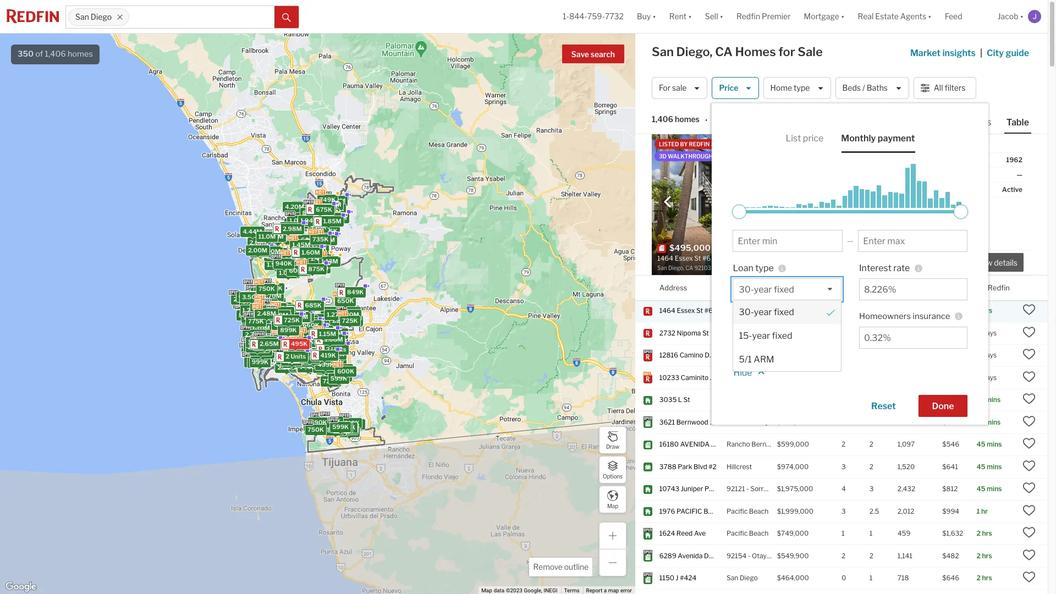 Task type: describe. For each thing, give the bounding box(es) containing it.
dialog for interest rate
[[733, 300, 842, 372]]

0 vertical spatial year
[[754, 284, 772, 295]]

diego for 1464 essex st #6
[[740, 307, 758, 315]]

favorite this home image for $922
[[1023, 415, 1036, 428]]

1.27m
[[326, 310, 344, 318]]

interest rate
[[859, 263, 910, 273]]

10233
[[659, 373, 679, 382]]

0 vertical spatial 940k
[[275, 260, 292, 267]]

dr
[[728, 507, 735, 515]]

0 horizontal spatial 445k
[[283, 313, 299, 321]]

user photo image
[[1028, 10, 1041, 23]]

scripps ranch
[[727, 373, 771, 382]]

0 horizontal spatial 1.15m
[[269, 305, 286, 312]]

•
[[705, 115, 708, 125]]

Enter min text field
[[738, 236, 838, 246]]

0 vertical spatial 675k
[[316, 205, 332, 213]]

sorrento
[[750, 485, 778, 493]]

map for map
[[607, 502, 618, 509]]

0 vertical spatial price button
[[712, 77, 759, 99]]

2 hrs for $1,632
[[977, 529, 992, 538]]

dialog for 1,406
[[712, 103, 989, 425]]

2 vertical spatial 700k
[[334, 365, 351, 373]]

479k
[[312, 353, 328, 361]]

2.98m
[[282, 225, 302, 232]]

diego for 1150 j #424
[[740, 574, 758, 582]]

minimum price slider
[[732, 205, 747, 219]]

0 horizontal spatial 1.79m
[[277, 336, 295, 343]]

0 vertical spatial diego
[[91, 12, 112, 22]]

0 horizontal spatial 495k
[[254, 337, 270, 345]]

1 vertical spatial 735k
[[328, 359, 344, 367]]

buy
[[637, 12, 651, 21]]

0 vertical spatial 939k
[[316, 334, 333, 342]]

save
[[571, 50, 589, 59]]

hr
[[981, 507, 988, 515]]

990k
[[259, 300, 275, 308]]

payment for down payment
[[759, 311, 795, 322]]

caminito
[[681, 373, 709, 382]]

4.20m
[[285, 203, 304, 211]]

buy ▾ button
[[630, 0, 663, 33]]

city
[[987, 48, 1004, 58]]

san left remove san diego image
[[75, 12, 89, 22]]

location button
[[727, 276, 756, 300]]

map region
[[0, 24, 749, 594]]

beds for beds / baths
[[842, 83, 861, 93]]

1 vertical spatial #6
[[747, 552, 755, 560]]

0 horizontal spatial redfin
[[736, 12, 760, 21]]

save search
[[571, 50, 615, 59]]

mins for $641
[[987, 463, 1002, 471]]

0 vertical spatial 1.05m
[[294, 320, 313, 327]]

0 horizontal spatial 395k
[[277, 306, 293, 313]]

1.98m
[[267, 261, 285, 268]]

45 mins for $812
[[977, 485, 1002, 493]]

639
[[898, 418, 911, 426]]

1 vertical spatial 3.30m
[[266, 252, 285, 260]]

545k
[[316, 423, 333, 431]]

1 vertical spatial park
[[705, 485, 719, 493]]

1 vertical spatial 675k
[[279, 353, 295, 360]]

favorite button checkbox
[[820, 137, 839, 156]]

$1,632
[[942, 529, 963, 538]]

0 vertical spatial 960k
[[253, 288, 270, 296]]

1.90m up 389k
[[312, 326, 331, 334]]

diego,
[[676, 45, 713, 59]]

37.5m
[[242, 297, 261, 305]]

0 vertical spatial 700k
[[327, 205, 344, 212]]

0 vertical spatial 1.03m
[[294, 210, 312, 218]]

1.31m
[[318, 236, 335, 243]]

previous button image
[[662, 196, 673, 207]]

#2
[[709, 463, 717, 471]]

0 vertical spatial 400k
[[290, 259, 307, 267]]

10743 juniper park link
[[659, 485, 719, 494]]

favorite button image
[[820, 137, 839, 156]]

2 hrs for $646
[[977, 574, 992, 582]]

1 vertical spatial price
[[777, 283, 794, 292]]

favorite this home image for $546
[[1023, 437, 1036, 450]]

1 vertical spatial 429k
[[314, 352, 331, 359]]

759-
[[587, 12, 605, 21]]

1 vertical spatial 700k
[[300, 353, 317, 361]]

rent ▾ button
[[663, 0, 698, 33]]

table
[[1006, 117, 1029, 128]]

0 vertical spatial 2.50m
[[289, 312, 308, 320]]

1 vertical spatial 940k
[[344, 316, 360, 324]]

0 vertical spatial 869k
[[309, 261, 326, 268]]

map data ©2023 google, inegi
[[481, 587, 557, 594]]

0 vertical spatial 620k
[[275, 307, 292, 315]]

0 vertical spatial 735k
[[312, 235, 328, 243]]

0 vertical spatial 499k
[[311, 337, 327, 345]]

949k up the 1.99m
[[299, 318, 315, 326]]

ago
[[729, 141, 741, 147]]

1 vertical spatial 850k
[[308, 338, 325, 345]]

4.44m
[[243, 227, 262, 235]]

2,012
[[898, 507, 914, 515]]

1 5 days from the top
[[977, 329, 997, 337]]

949k up the 312k on the bottom left of page
[[297, 352, 314, 359]]

1 horizontal spatial 1.08m
[[298, 255, 317, 263]]

0 vertical spatial 425k
[[302, 323, 318, 331]]

0 vertical spatial 850k
[[316, 205, 333, 213]]

st for essex
[[696, 307, 703, 315]]

0 vertical spatial 849k
[[296, 262, 313, 269]]

san down vistas
[[727, 574, 738, 582]]

submit search image
[[282, 13, 291, 22]]

1 vertical spatial year
[[754, 307, 772, 317]]

1 vertical spatial 480k
[[280, 353, 297, 360]]

4 for $2,649,000
[[842, 329, 846, 337]]

92121 - sorrento $1,975,000
[[727, 485, 813, 493]]

beach for $749,000
[[749, 529, 769, 538]]

1 horizontal spatial redfin
[[988, 283, 1010, 292]]

report a map error link
[[586, 587, 632, 594]]

pacific beach for $1,999,000
[[727, 507, 769, 515]]

0 vertical spatial san diego
[[75, 12, 112, 22]]

remove san diego image
[[117, 14, 123, 20]]

15
[[977, 418, 984, 426]]

2 vertical spatial fixed
[[772, 331, 792, 341]]

1 vertical spatial 500k
[[262, 339, 279, 346]]

0 horizontal spatial 485k
[[282, 357, 298, 365]]

photo of 1464 essex st #6, san diego, ca 92103 image
[[652, 134, 842, 275]]

3d
[[659, 153, 667, 160]]

1.60m up 1.88m
[[248, 338, 266, 346]]

718
[[898, 574, 909, 582]]

868k
[[327, 350, 344, 358]]

reset button
[[858, 395, 910, 417]]

1 vertical spatial 1.05m
[[285, 337, 304, 344]]

2.30m
[[327, 213, 347, 221]]

3 inside listed by redfin 3 hrs ago 3d walkthrough
[[711, 141, 715, 147]]

#424
[[680, 574, 696, 582]]

45 for $641
[[977, 463, 985, 471]]

5/1
[[739, 354, 752, 365]]

st for l
[[683, 396, 690, 404]]

1 horizontal spatial 1.79m
[[312, 257, 330, 265]]

favorite this home image for $812
[[1023, 481, 1036, 495]]

carmel valley
[[727, 418, 769, 426]]

▾ for jacob ▾
[[1020, 12, 1024, 21]]

1 horizontal spatial 650k
[[337, 297, 354, 305]]

san diego for 1150 j #424
[[727, 574, 758, 582]]

monthly
[[841, 133, 876, 144]]

google image
[[3, 580, 39, 594]]

▾ for rent ▾
[[688, 12, 692, 21]]

0 vertical spatial park
[[678, 463, 692, 471]]

1.90m down 2.20m
[[245, 324, 263, 332]]

1 vertical spatial 490k
[[310, 418, 327, 426]]

330k
[[312, 340, 329, 348]]

map button
[[599, 486, 626, 513]]

1 vertical spatial 425k
[[315, 352, 331, 360]]

$495,000
[[777, 307, 809, 315]]

beach for $1,999,000
[[749, 507, 769, 515]]

1 vertical spatial 475k
[[297, 338, 313, 345]]

1 horizontal spatial 845k
[[327, 426, 344, 434]]

1 vertical spatial fixed
[[774, 307, 794, 317]]

1 vertical spatial 2.60m
[[283, 358, 302, 365]]

1150 j #424
[[659, 574, 696, 582]]

pacific for 1624 reed ave
[[727, 529, 748, 538]]

1 vertical spatial 869k
[[312, 350, 328, 357]]

1.60m up 810k
[[297, 331, 316, 339]]

x-out this home image
[[871, 256, 884, 269]]

469k
[[274, 331, 290, 339]]

1 horizontal spatial 1.15m
[[291, 339, 308, 347]]

320k
[[290, 340, 306, 348]]

0 vertical spatial 3.35m
[[264, 232, 283, 240]]

925k down the '625k'
[[295, 258, 311, 266]]

6
[[977, 373, 981, 382]]

1 horizontal spatial $842
[[942, 307, 959, 315]]

1 horizontal spatial 960k
[[318, 365, 335, 373]]

0 vertical spatial 845k
[[292, 313, 309, 321]]

0 horizontal spatial 5.50m
[[247, 285, 266, 293]]

venusto
[[711, 440, 743, 448]]

sell
[[705, 12, 718, 21]]

2 horizontal spatial 1.08m
[[324, 335, 343, 343]]

2.80m
[[248, 343, 267, 351]]

3 hours
[[899, 171, 923, 179]]

$994
[[942, 507, 959, 515]]

0 horizontal spatial 899k
[[253, 246, 270, 254]]

0 horizontal spatial 1.08m
[[266, 315, 284, 323]]

0 vertical spatial 480k
[[318, 334, 335, 342]]

1 favorite this home image from the top
[[1023, 326, 1036, 339]]

draw
[[606, 443, 619, 450]]

3035 l st link
[[659, 396, 717, 405]]

redfin
[[689, 141, 710, 147]]

all filters
[[934, 83, 966, 93]]

295k
[[283, 359, 299, 367]]

monthly payment element
[[841, 124, 915, 153]]

4.50m
[[246, 311, 266, 319]]

4 for $1,975,000
[[842, 485, 846, 493]]

price inside button
[[719, 83, 738, 93]]

1 horizontal spatial —
[[1017, 171, 1023, 179]]

0 vertical spatial 2.60m
[[326, 329, 346, 337]]

974k
[[288, 340, 305, 348]]

▾ for mortgage ▾
[[841, 12, 845, 21]]

645k
[[273, 329, 290, 336]]

pacific beach for $749,000
[[727, 529, 769, 538]]

2.95m
[[278, 226, 297, 234]]

0 vertical spatial 1.09m
[[289, 216, 308, 224]]

3621 bernwood pl #108
[[659, 418, 733, 426]]

1 30- from the top
[[739, 284, 754, 295]]

0 vertical spatial 11.0m
[[258, 233, 275, 240]]

arm
[[754, 354, 774, 365]]

10743 juniper park
[[659, 485, 719, 493]]

1 horizontal spatial 550k
[[346, 420, 363, 428]]

hoa
[[850, 185, 865, 194]]

3621
[[659, 418, 675, 426]]

1,520
[[898, 463, 915, 471]]

0 vertical spatial 995k
[[314, 333, 331, 341]]

mins right '13'
[[986, 396, 1001, 404]]

1.90m up 990k
[[256, 288, 275, 295]]

9.50m
[[239, 307, 259, 315]]

hours
[[905, 171, 923, 179]]

290k
[[310, 350, 326, 358]]

1 vertical spatial 3.35m
[[249, 358, 269, 366]]

las
[[714, 552, 725, 560]]

1.99m
[[300, 336, 318, 344]]

list price
[[786, 133, 824, 144]]

table button
[[1004, 117, 1031, 134]]

299k
[[290, 340, 306, 348]]

1,406 inside 1,406 homes •
[[652, 115, 673, 124]]

home
[[770, 83, 792, 93]]

2 vertical spatial year
[[752, 331, 770, 341]]

45 mins for $546
[[977, 440, 1002, 448]]

ca
[[715, 45, 733, 59]]

st for nipoma
[[702, 329, 709, 337]]

798k
[[258, 283, 274, 291]]

1 vertical spatial 588
[[898, 307, 911, 315]]

0 vertical spatial 588
[[819, 243, 836, 253]]

san up point
[[727, 307, 738, 315]]

7732
[[605, 12, 624, 21]]

1 horizontal spatial 445k
[[304, 321, 320, 329]]

0 vertical spatial 1.13m
[[321, 257, 338, 265]]

0 horizontal spatial 830k
[[244, 316, 261, 324]]

/
[[862, 83, 865, 93]]

45 for $812
[[977, 485, 985, 493]]

san diego for 1464 essex st #6
[[727, 307, 758, 315]]

1464 essex st #6
[[659, 307, 713, 315]]

— inside dialog
[[847, 236, 854, 245]]

done
[[932, 401, 954, 411]]

0 vertical spatial #6
[[704, 307, 713, 315]]

1 vertical spatial price button
[[777, 276, 794, 300]]

  text field up arm
[[738, 333, 802, 343]]

1.60m down 2.98m
[[296, 236, 315, 243]]

mortgage ▾
[[804, 12, 845, 21]]

view
[[975, 258, 992, 267]]

sale
[[798, 45, 823, 59]]

san left the diego,
[[652, 45, 674, 59]]

filters
[[945, 83, 966, 93]]



Task type: vqa. For each thing, say whether or not it's contained in the screenshot.
York
no



Task type: locate. For each thing, give the bounding box(es) containing it.
620k up 299k
[[295, 332, 312, 339]]

1 vertical spatial 4
[[842, 485, 846, 493]]

1 vertical spatial 5 days
[[977, 351, 997, 359]]

3.30m down 2.95m
[[268, 235, 287, 243]]

beds left baths 'button' at the right of the page
[[842, 283, 859, 292]]

3 days from the top
[[982, 373, 997, 382]]

3.30m up '1.98m'
[[266, 252, 285, 260]]

3 favorite this home image from the top
[[1023, 415, 1036, 428]]

910k
[[306, 421, 321, 429]]

1.09m down 920k at top left
[[279, 269, 297, 276]]

1 vertical spatial pacific
[[727, 529, 748, 538]]

450k
[[282, 358, 299, 365]]

sq.ft. button
[[898, 276, 916, 300]]

hrs for $646
[[982, 574, 992, 582]]

425k up the 1.99m
[[302, 323, 318, 331]]

1.90m
[[256, 288, 275, 295], [245, 324, 263, 332], [312, 326, 331, 334]]

list price element
[[786, 124, 824, 153]]

6.95m
[[242, 296, 261, 304]]

5 favorite this home image from the top
[[1023, 459, 1036, 472]]

  text field down homeowners insurance
[[864, 333, 963, 343]]

2 vertical spatial 45 mins
[[977, 485, 1002, 493]]

6 favorite this home image from the top
[[1023, 481, 1036, 495]]

  text field down rate
[[864, 284, 963, 295]]

diego down 92154 - otay mesa
[[740, 574, 758, 582]]

map for map data ©2023 google, inegi
[[481, 587, 492, 594]]

395k left 770k
[[306, 425, 322, 432]]

749k
[[319, 195, 335, 203], [251, 317, 268, 324], [320, 337, 337, 345], [288, 352, 304, 360], [284, 353, 301, 361], [299, 363, 316, 371]]

0 horizontal spatial 2.60m
[[283, 358, 302, 365]]

0 vertical spatial 30-
[[739, 284, 754, 295]]

mins right $641
[[987, 463, 1002, 471]]

2 4 from the top
[[842, 485, 846, 493]]

None search field
[[129, 6, 274, 28]]

30-year fixed element
[[733, 300, 841, 324]]

2 2 hrs from the top
[[977, 552, 992, 560]]

poway
[[727, 351, 747, 359]]

favorite this home image for $1,632
[[1023, 526, 1036, 539]]

997k
[[272, 307, 289, 315]]

504k
[[265, 320, 281, 328]]

1.75m
[[245, 305, 263, 313]]

349k
[[313, 315, 330, 323]]

1 horizontal spatial 2.60m
[[326, 329, 346, 337]]

765k
[[324, 417, 341, 425]]

8.57m
[[238, 311, 257, 319]]

beds left /
[[842, 83, 861, 93]]

2 hrs for $482
[[977, 552, 992, 560]]

park left blvd
[[678, 463, 692, 471]]

home type
[[770, 83, 810, 93]]

map
[[607, 502, 618, 509], [481, 587, 492, 594]]

  text field
[[864, 284, 963, 295], [738, 333, 802, 343], [864, 333, 963, 343]]

favorite this home image for $482
[[1023, 548, 1036, 562]]

695k
[[318, 219, 335, 227]]

312k
[[302, 360, 317, 368]]

days down 3 hrs
[[982, 329, 997, 337]]

1.80m
[[254, 346, 272, 354], [253, 353, 271, 361], [302, 362, 321, 370]]

489k
[[285, 357, 302, 365]]

925k down 419k
[[319, 359, 335, 367]]

maximum price slider
[[954, 205, 968, 219]]

map inside button
[[607, 502, 618, 509]]

0 vertical spatial 899k
[[253, 246, 270, 254]]

mins for $546
[[987, 440, 1002, 448]]

4 ▾ from the left
[[841, 12, 845, 21]]

45 for $546
[[977, 440, 985, 448]]

point
[[727, 329, 743, 337]]

year up loma
[[754, 307, 772, 317]]

fixed down 30-year fixed element
[[772, 331, 792, 341]]

1 45 mins from the top
[[977, 440, 1002, 448]]

fixed up 30-year fixed element
[[774, 284, 794, 295]]

0 vertical spatial —
[[1017, 171, 1023, 179]]

1 horizontal spatial 485k
[[310, 418, 326, 426]]

0 vertical spatial 4
[[842, 329, 846, 337]]

2 pacific from the top
[[727, 529, 748, 538]]

del
[[705, 351, 715, 359]]

pacific up 92154
[[727, 529, 748, 538]]

price button up $495,000
[[777, 276, 794, 300]]

price up $495,000
[[777, 283, 794, 292]]

1 4 from the top
[[842, 329, 846, 337]]

16180
[[659, 440, 679, 448]]

type for home type
[[794, 83, 810, 93]]

interest
[[859, 263, 892, 273]]

925k up 669k
[[324, 331, 340, 339]]

- for 92154
[[748, 552, 751, 560]]

1 vertical spatial 960k
[[318, 365, 335, 373]]

park right juniper
[[705, 485, 719, 493]]

0 horizontal spatial 550k
[[319, 355, 336, 363]]

favorite this home image for $994
[[1023, 504, 1036, 517]]

0 vertical spatial 475k
[[308, 318, 325, 326]]

1.38m
[[318, 332, 336, 340]]

1 pacific from the top
[[727, 507, 748, 515]]

30-year fixed down loan type on the right top of page
[[739, 284, 794, 295]]

1 vertical spatial —
[[847, 236, 854, 245]]

bernardo
[[751, 440, 780, 448]]

3.35m down 3.70m
[[249, 358, 269, 366]]

beds button
[[842, 276, 859, 300]]

▾ for sell ▾
[[720, 12, 723, 21]]

1.08m
[[298, 255, 317, 263], [266, 315, 284, 323], [324, 335, 343, 343]]

2 vertical spatial 2.50m
[[280, 356, 299, 364]]

0 horizontal spatial type
[[755, 263, 774, 273]]

address
[[659, 283, 687, 292]]

st right nipoma
[[702, 329, 709, 337]]

redfin right on on the top right of page
[[988, 283, 1010, 292]]

425k
[[302, 323, 318, 331], [315, 352, 331, 360]]

1 horizontal spatial 675k
[[316, 205, 332, 213]]

6 days
[[977, 373, 997, 382]]

real estate agents ▾ button
[[851, 0, 938, 33]]

guide
[[1006, 48, 1029, 58]]

1 2 hrs from the top
[[977, 529, 992, 538]]

pacific for 1976 pacific beach dr
[[727, 507, 748, 515]]

0 vertical spatial pacific
[[727, 507, 748, 515]]

0 horizontal spatial 575k
[[278, 330, 294, 338]]

3 2 hrs from the top
[[977, 574, 992, 582]]

0 horizontal spatial 4.00m
[[243, 348, 263, 356]]

925k down 695k
[[321, 227, 337, 235]]

st inside 'link'
[[683, 396, 690, 404]]

san diego up the point loma
[[727, 307, 758, 315]]

2 vertical spatial 849k
[[291, 362, 308, 370]]

1 horizontal spatial 5.50m
[[286, 219, 305, 227]]

425k down 669k
[[315, 352, 331, 360]]

photos
[[962, 117, 992, 128]]

395k
[[277, 306, 293, 313], [306, 425, 322, 432]]

45 down 15 on the bottom of page
[[977, 440, 985, 448]]

395k up '350k'
[[277, 306, 293, 313]]

2 beach from the top
[[749, 529, 769, 538]]

▾ right rent
[[688, 12, 692, 21]]

0 horizontal spatial homes
[[68, 49, 93, 59]]

1 beach from the top
[[749, 507, 769, 515]]

1.60m down the '625k'
[[301, 248, 320, 256]]

620k up '350k'
[[275, 307, 292, 315]]

1.50m
[[261, 313, 279, 320], [267, 323, 286, 331], [294, 333, 312, 341], [255, 341, 273, 349], [280, 357, 298, 364]]

1 horizontal spatial price
[[777, 283, 794, 292]]

1624
[[659, 529, 675, 538]]

favorite this home image
[[1023, 326, 1036, 339], [1023, 370, 1036, 383], [1023, 415, 1036, 428], [1023, 437, 1036, 450], [1023, 459, 1036, 472], [1023, 481, 1036, 495], [1023, 504, 1036, 517], [1023, 526, 1036, 539], [1023, 548, 1036, 562]]

- for 92121
[[746, 485, 749, 493]]

8 favorite this home image from the top
[[1023, 526, 1036, 539]]

fixed up $2,649,000
[[774, 307, 794, 317]]

1.60m
[[296, 236, 315, 243], [301, 248, 320, 256], [297, 331, 316, 339], [248, 338, 266, 346]]

1 vertical spatial 849k
[[347, 288, 364, 296]]

$922
[[942, 418, 959, 426]]

1 vertical spatial 899k
[[280, 326, 297, 334]]

15 mins
[[977, 418, 1001, 426]]

2 vertical spatial 1.03m
[[266, 304, 284, 312]]

favorite this home image for $641
[[1023, 459, 1036, 472]]

1 horizontal spatial 620k
[[295, 332, 312, 339]]

type inside 'button'
[[794, 83, 810, 93]]

849k
[[296, 262, 313, 269], [347, 288, 364, 296], [291, 362, 308, 370]]

sell ▾
[[705, 12, 723, 21]]

1.13m
[[321, 257, 338, 265], [323, 308, 340, 316]]

5 days
[[977, 329, 997, 337], [977, 351, 997, 359]]

3 45 mins from the top
[[977, 485, 1002, 493]]

hrs down hr
[[982, 529, 992, 538]]

30- up the point loma
[[739, 307, 754, 317]]

1 vertical spatial 3 units
[[281, 358, 301, 366]]

▾ right sell
[[720, 12, 723, 21]]

sell ▾ button
[[705, 0, 723, 33]]

1 vertical spatial 845k
[[327, 426, 344, 434]]

555k
[[290, 259, 307, 267]]

0 vertical spatial baths
[[867, 83, 888, 93]]

1 45 from the top
[[977, 440, 985, 448]]

4 favorite this home image from the top
[[1023, 437, 1036, 450]]

inegi
[[544, 587, 557, 594]]

list box
[[733, 278, 842, 372], [806, 327, 842, 349]]

0 vertical spatial fixed
[[774, 284, 794, 295]]

san diego left remove san diego image
[[75, 12, 112, 22]]

st right "essex"
[[696, 307, 703, 315]]

camino
[[680, 351, 703, 359]]

960k down 479k
[[318, 365, 335, 373]]

0 vertical spatial price
[[719, 83, 738, 93]]

0 vertical spatial $842
[[906, 156, 923, 164]]

869k down 330k
[[312, 350, 328, 357]]

0 vertical spatial 485k
[[282, 357, 298, 365]]

0 vertical spatial 1.08m
[[298, 255, 317, 263]]

0 vertical spatial 575k
[[278, 330, 294, 338]]

1 vertical spatial baths
[[870, 283, 889, 292]]

▾ right buy
[[653, 12, 656, 21]]

1 vertical spatial 939k
[[315, 363, 331, 371]]

1.20m
[[293, 236, 311, 244], [252, 248, 270, 255], [242, 306, 260, 314], [341, 311, 359, 318], [297, 316, 315, 324], [332, 317, 350, 325], [255, 342, 274, 350], [293, 353, 311, 361]]

13
[[977, 396, 984, 404]]

45 mins right $641
[[977, 463, 1002, 471]]

0 vertical spatial 30-year fixed
[[739, 284, 794, 295]]

940k down 325k
[[275, 260, 292, 267]]

1 vertical spatial 1.09m
[[279, 269, 297, 276]]

1 vertical spatial 995k
[[299, 363, 315, 370]]

0 vertical spatial homes
[[68, 49, 93, 59]]

940k right 349k
[[344, 316, 360, 324]]

1 vertical spatial -
[[748, 552, 751, 560]]

1 vertical spatial 1.13m
[[323, 308, 340, 316]]

0 vertical spatial 5 days
[[977, 329, 997, 337]]

hrs for $1,632
[[982, 529, 992, 538]]

▾ for buy ▾
[[653, 12, 656, 21]]

2 ▾ from the left
[[688, 12, 692, 21]]

▾ left user photo
[[1020, 12, 1024, 21]]

walkthrough
[[668, 153, 713, 160]]

1 vertical spatial pacific beach
[[727, 529, 769, 538]]

92154
[[727, 552, 747, 560]]

  text field for homeowners insurance
[[864, 333, 963, 343]]

hrs right $646 at the right
[[982, 574, 992, 582]]

- right the 92121
[[746, 485, 749, 493]]

1 vertical spatial diego
[[740, 307, 758, 315]]

hrs down on redfin button
[[982, 307, 992, 315]]

diego up loma
[[740, 307, 758, 315]]

400k up 660k at the left bottom of page
[[295, 312, 312, 319]]

insurance
[[913, 311, 950, 321]]

2 pacific beach from the top
[[727, 529, 769, 538]]

615k
[[282, 352, 297, 360]]

homes inside 1,406 homes •
[[675, 115, 700, 124]]

heading
[[657, 243, 747, 272]]

1-844-759-7732
[[563, 12, 624, 21]]

2 30- from the top
[[739, 307, 754, 317]]

redfin left premier
[[736, 12, 760, 21]]

beach down sorrento
[[749, 507, 769, 515]]

rancho bernardo $599,000
[[727, 440, 809, 448]]

1150
[[659, 574, 674, 582]]

san diego
[[75, 12, 112, 22], [727, 307, 758, 315], [727, 574, 758, 582]]

dialog
[[712, 103, 989, 425], [733, 300, 842, 372]]

report
[[586, 587, 602, 594]]

3.30m
[[268, 235, 287, 243], [266, 252, 285, 260]]

1 vertical spatial 1.03m
[[310, 264, 328, 271]]

845k down 765k in the left of the page
[[327, 426, 344, 434]]

1 vertical spatial redfin
[[988, 283, 1010, 292]]

©2023
[[506, 587, 523, 594]]

buy ▾ button
[[637, 0, 656, 33]]

2.50m
[[289, 312, 308, 320], [246, 342, 265, 350], [280, 356, 299, 364]]

3 45 from the top
[[977, 485, 985, 493]]

5 ▾ from the left
[[928, 12, 932, 21]]

agents
[[900, 12, 926, 21]]

1 pacific beach from the top
[[727, 507, 769, 515]]

1.13m down 1.31m
[[321, 257, 338, 265]]

540k
[[314, 206, 331, 214], [301, 333, 317, 341], [275, 335, 292, 343]]

0 horizontal spatial 845k
[[292, 313, 309, 321]]

#6 right "essex"
[[704, 307, 713, 315]]

4 down beds button
[[842, 329, 846, 337]]

baths button
[[870, 276, 889, 300]]

570k
[[281, 341, 298, 349]]

1 ▾ from the left
[[653, 12, 656, 21]]

Enter max text field
[[863, 236, 963, 246]]

favorite this home image
[[849, 256, 862, 269], [1023, 303, 1036, 316], [1023, 348, 1036, 361], [1023, 392, 1036, 406], [1023, 571, 1036, 584]]

  text field for interest rate
[[864, 284, 963, 295]]

homes left •
[[675, 115, 700, 124]]

on redfin
[[977, 283, 1010, 292]]

0 horizontal spatial 620k
[[275, 307, 292, 315]]

1 vertical spatial 2.50m
[[246, 342, 265, 350]]

2 vertical spatial diego
[[740, 574, 758, 582]]

$549,900
[[777, 552, 809, 560]]

2 days from the top
[[982, 351, 997, 359]]

4 hrs from the top
[[982, 574, 992, 582]]

2 vertical spatial days
[[982, 373, 997, 382]]

9 favorite this home image from the top
[[1023, 548, 1036, 562]]

next button image
[[820, 196, 831, 207]]

2 45 from the top
[[977, 463, 985, 471]]

2 30-year fixed from the top
[[739, 307, 794, 317]]

3 ▾ from the left
[[720, 12, 723, 21]]

year down loan type on the right top of page
[[754, 284, 772, 295]]

1 vertical spatial 45
[[977, 463, 985, 471]]

1 vertical spatial 400k
[[295, 312, 312, 319]]

mins right 15 on the bottom of page
[[986, 418, 1001, 426]]

baths inside button
[[867, 83, 888, 93]]

0 vertical spatial 490k
[[283, 356, 300, 364]]

45 mins up hr
[[977, 485, 1002, 493]]

mins for $922
[[986, 418, 1001, 426]]

$842 down $/sq.ft. button
[[942, 307, 959, 315]]

850k
[[316, 205, 333, 213], [308, 338, 325, 345]]

400k down the '625k'
[[290, 259, 307, 267]]

beds for beds
[[842, 283, 859, 292]]

844-
[[569, 12, 587, 21]]

beds
[[842, 83, 861, 93], [842, 283, 859, 292]]

1.67m
[[239, 310, 257, 318]]

2 hrs from the top
[[982, 529, 992, 538]]

949k up 950k at bottom left
[[290, 319, 306, 327]]

2.20m
[[243, 313, 262, 321]]

575k right 545k
[[339, 423, 355, 431]]

960k up 3.45m
[[253, 288, 270, 296]]

15-year fixed
[[739, 331, 792, 341]]

589k
[[253, 241, 269, 248]]

1 horizontal spatial 899k
[[280, 326, 297, 334]]

mins up hr
[[987, 485, 1002, 493]]

3.35m
[[264, 232, 283, 240], [249, 358, 269, 366]]

2 vertical spatial 1.15m
[[291, 339, 308, 347]]

2 vertical spatial san diego
[[727, 574, 758, 582]]

1 vertical spatial 30-
[[739, 307, 754, 317]]

payment for monthly payment
[[878, 133, 915, 144]]

2 units
[[253, 338, 273, 346], [326, 345, 346, 353], [285, 352, 306, 360], [279, 352, 299, 360], [281, 357, 302, 365], [283, 358, 303, 366]]

diego left remove san diego image
[[91, 12, 112, 22]]

7 favorite this home image from the top
[[1023, 504, 1036, 517]]

san diego down 92154
[[727, 574, 758, 582]]

45 mins down 15 mins
[[977, 440, 1002, 448]]

list box containing 30-year fixed
[[733, 278, 842, 372]]

419k
[[320, 351, 336, 359]]

0 vertical spatial 3 units
[[254, 336, 274, 344]]

jacob ▾
[[998, 12, 1024, 21]]

869k right 555k
[[309, 261, 326, 268]]

type right home
[[794, 83, 810, 93]]

2.85m
[[245, 307, 264, 315]]

map left data
[[481, 587, 492, 594]]

#6 right 92154
[[747, 552, 755, 560]]

1 horizontal spatial 1,406
[[652, 115, 673, 124]]

3 hrs from the top
[[982, 552, 992, 560]]

1 horizontal spatial 500k
[[307, 236, 324, 244]]

2 45 mins from the top
[[977, 463, 1002, 471]]

0 horizontal spatial #6
[[704, 307, 713, 315]]

hrs for $482
[[982, 552, 992, 560]]

for sale
[[659, 83, 687, 93]]

type for loan type
[[755, 263, 774, 273]]

status
[[950, 185, 970, 194]]

loan
[[733, 263, 753, 273]]

625k
[[298, 240, 314, 248]]

735k down 868k
[[328, 359, 344, 367]]

down
[[733, 311, 757, 322]]

2 5 days from the top
[[977, 351, 997, 359]]

mins for $812
[[987, 485, 1002, 493]]

dialog inside dialog
[[733, 300, 842, 372]]

$/sq.ft. button
[[942, 276, 968, 300]]

588 down the next button image
[[819, 243, 836, 253]]

search
[[591, 50, 615, 59]]

2 hrs right $482
[[977, 552, 992, 560]]

5 days up 6 days
[[977, 351, 997, 359]]

▾ right the agents
[[928, 12, 932, 21]]

1 30-year fixed from the top
[[739, 284, 794, 295]]

4.36m
[[250, 291, 269, 298]]

740k
[[279, 340, 296, 348]]

beds inside button
[[842, 83, 861, 93]]

899k up '1.98m'
[[253, 246, 270, 254]]

1 days from the top
[[982, 329, 997, 337]]

1,406 up listed
[[652, 115, 673, 124]]

0 vertical spatial beds
[[842, 83, 861, 93]]

0 horizontal spatial 940k
[[275, 260, 292, 267]]

insights
[[942, 48, 976, 58]]

30- down loan
[[739, 284, 754, 295]]

845k
[[292, 313, 309, 321], [327, 426, 344, 434]]

495k
[[254, 337, 270, 345], [291, 340, 307, 347]]

2 favorite this home image from the top
[[1023, 370, 1036, 383]]

days right 6
[[982, 373, 997, 382]]

3.70m
[[253, 349, 272, 357]]

hrs for $842
[[982, 307, 992, 315]]

active
[[1002, 185, 1023, 194]]

899k down '350k'
[[280, 326, 297, 334]]

1 horizontal spatial 830k
[[288, 315, 305, 322]]

dialog containing list price
[[712, 103, 989, 425]]

baths down interest
[[870, 283, 889, 292]]

500k down 996k
[[307, 236, 324, 244]]

1 vertical spatial map
[[481, 587, 492, 594]]

45 mins for $641
[[977, 463, 1002, 471]]

0 vertical spatial 1.15m
[[269, 305, 286, 312]]

homes right of
[[68, 49, 93, 59]]

2.05m
[[233, 295, 252, 303]]

0 vertical spatial 650k
[[337, 297, 354, 305]]

1,406 right of
[[45, 49, 66, 59]]

0 vertical spatial 5.50m
[[286, 219, 305, 227]]

0 horizontal spatial park
[[678, 463, 692, 471]]

1 vertical spatial 45 mins
[[977, 463, 1002, 471]]

dialog containing 30-year fixed
[[733, 300, 842, 372]]

1 hrs from the top
[[982, 307, 992, 315]]

0 horizontal spatial 675k
[[279, 353, 295, 360]]

1.09m up 2.98m
[[289, 216, 308, 224]]

6 ▾ from the left
[[1020, 12, 1024, 21]]

0 vertical spatial beach
[[749, 507, 769, 515]]



